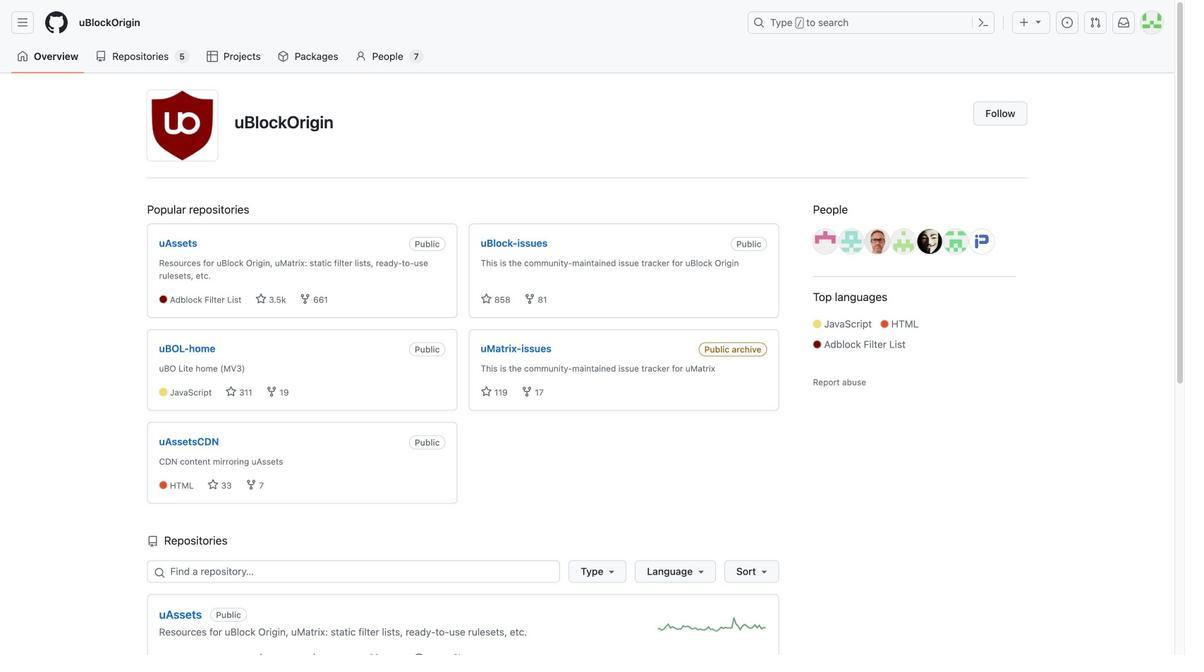 Task type: vqa. For each thing, say whether or not it's contained in the screenshot.
Table icon
yes



Task type: describe. For each thing, give the bounding box(es) containing it.
fork image
[[369, 654, 380, 656]]

@gorhill image
[[813, 229, 838, 254]]

@pgl image
[[866, 229, 890, 254]]

forks image
[[524, 293, 536, 305]]

plus image
[[1019, 17, 1030, 28]]

issue opened image
[[1062, 17, 1074, 28]]

triangle down image
[[1033, 16, 1045, 27]]

@stephenhawk8054 image
[[944, 229, 969, 254]]

0 horizontal spatial git pull request image
[[453, 654, 465, 656]]

Follow uBlockOrigin submit
[[974, 102, 1028, 126]]



Task type: locate. For each thing, give the bounding box(es) containing it.
past year of activity element
[[658, 618, 768, 643]]

past year of activity image
[[658, 618, 768, 639]]

1 vertical spatial repo image
[[147, 536, 158, 548]]

@peace2000 image
[[892, 229, 917, 254]]

0 vertical spatial git pull request image
[[1090, 17, 1102, 28]]

git pull request image right issue opened icon
[[1090, 17, 1102, 28]]

Find a repository… search field
[[147, 561, 561, 583]]

1 horizontal spatial repo image
[[147, 536, 158, 548]]

git pull request image
[[1090, 17, 1102, 28], [453, 654, 465, 656]]

command palette image
[[978, 17, 990, 28]]

forks image
[[300, 293, 311, 305], [266, 387, 277, 398], [522, 387, 533, 398], [246, 480, 257, 491]]

@ublockorigin image
[[147, 90, 218, 161]]

@masterkia image
[[918, 229, 943, 254]]

law image
[[309, 654, 320, 656]]

None search field
[[147, 561, 780, 583]]

stars image
[[255, 293, 267, 305], [481, 293, 492, 305], [226, 387, 237, 398], [208, 480, 219, 491]]

git pull request image right issue opened image
[[453, 654, 465, 656]]

star image
[[255, 654, 267, 656]]

search image
[[154, 568, 166, 579]]

stars image
[[481, 387, 492, 398]]

homepage image
[[45, 11, 68, 34]]

repo image
[[95, 51, 107, 62], [147, 536, 158, 548]]

0 horizontal spatial repo image
[[95, 51, 107, 62]]

0 vertical spatial repo image
[[95, 51, 107, 62]]

package image
[[278, 51, 289, 62]]

@piquark6046 image
[[970, 229, 995, 254]]

@gwarser image
[[840, 229, 864, 254]]

1 vertical spatial git pull request image
[[453, 654, 465, 656]]

notifications image
[[1119, 17, 1130, 28]]

issue opened image
[[414, 654, 425, 656]]

1 horizontal spatial git pull request image
[[1090, 17, 1102, 28]]

person image
[[355, 51, 367, 62]]

table image
[[207, 51, 218, 62]]

home image
[[17, 51, 28, 62]]



